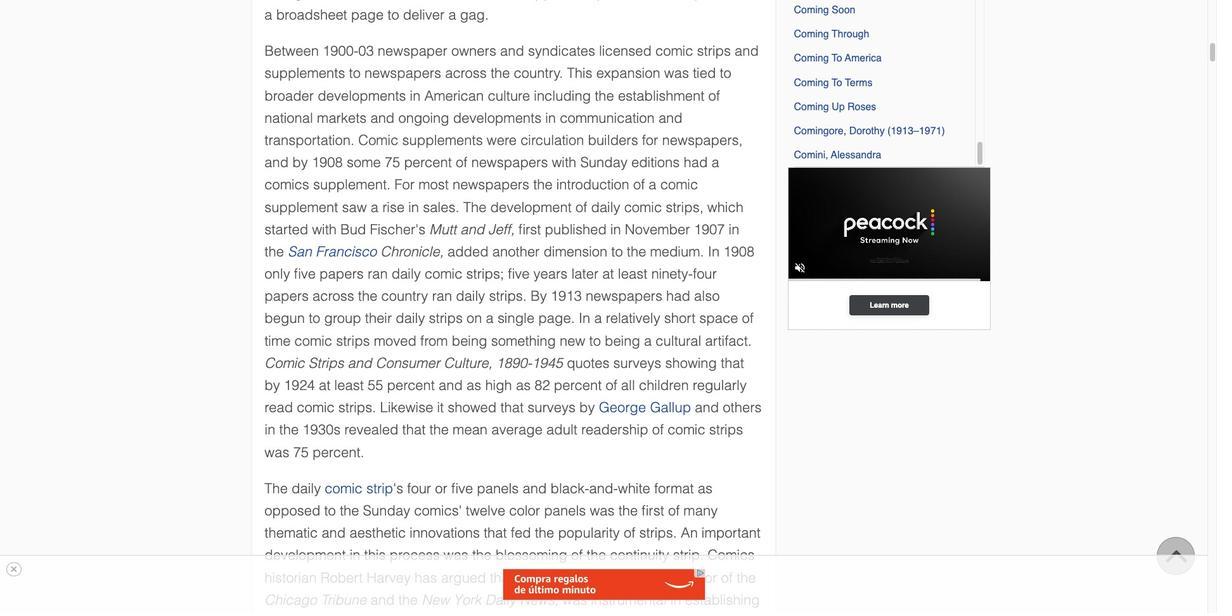 Task type: describe. For each thing, give the bounding box(es) containing it.
was instrumental in establishing
[[265, 592, 760, 614]]

(1913–1971)
[[887, 126, 945, 137]]

comingore, dorothy (1913–1971) link
[[794, 122, 945, 138]]

and others in the 1930s revealed that the mean average adult readership of comic strips was 75 percent.
[[265, 400, 762, 461]]

0 vertical spatial panels
[[477, 481, 519, 497]]

comic up tied
[[655, 43, 693, 59]]

all
[[621, 378, 635, 394]]

new
[[560, 333, 585, 349]]

their
[[365, 311, 392, 327]]

strips up from
[[429, 311, 463, 327]]

comics
[[708, 548, 755, 564]]

dorothy
[[849, 126, 885, 137]]

strips inside the between 1900-03 newspaper owners and syndicates licensed comic strips and supplements to newspapers across the country. this expansion was tied to broader developments in american culture including the establishment of national markets and ongoing developments in communication and transportation. comic supplements were circulation builders for newspapers, and by 1908 some 75 percent of newspapers with sunday editions had a comics supplement. for most newspapers the introduction of a comic supplement saw a rise in sales. the development of daily comic strips, which started with bud fischer's
[[697, 43, 731, 59]]

1 horizontal spatial supplements
[[402, 132, 483, 148]]

the down the comics
[[737, 570, 756, 586]]

×
[[10, 563, 18, 577]]

0 horizontal spatial comic
[[265, 355, 305, 371]]

had inside the added another dimension to the medium. in 1908 only five papers ran daily comic strips; five years later at least ninety-four papers across the country ran daily strips. by 1913 newspapers had also begun to group their daily strips on a single page. in a relatively short space of time comic strips moved from being something new to being a cultural artifact.
[[666, 289, 690, 304]]

fed
[[511, 526, 531, 541]]

in right the published
[[610, 222, 621, 237]]

a down newspapers,
[[711, 155, 719, 171]]

of down editions
[[633, 177, 645, 193]]

and inside the quotes surveys showing that by 1924 at least 55 percent and as high as 82 percent of all children regularly read comic strips. likewise it showed that surveys by
[[439, 378, 463, 394]]

between
[[265, 43, 319, 59]]

0 horizontal spatial the
[[265, 481, 288, 497]]

only
[[265, 266, 290, 282]]

coming soon
[[794, 5, 855, 16]]

newspapers,
[[662, 132, 743, 148]]

to up coming to terms link
[[832, 53, 842, 64]]

comic strip link
[[325, 481, 393, 497]]

added
[[447, 244, 489, 260]]

first published in november 1907 in the
[[265, 222, 739, 260]]

argued
[[441, 570, 486, 586]]

cultural
[[656, 333, 701, 349]]

that down artifact.
[[721, 355, 744, 371]]

1908 inside the between 1900-03 newspaper owners and syndicates licensed comic strips and supplements to newspapers across the country. this expansion was tied to broader developments in american culture including the establishment of national markets and ongoing developments in communication and transportation. comic supplements were circulation builders for newspapers, and by 1908 some 75 percent of newspapers with sunday editions had a comics supplement. for most newspapers the introduction of a comic supplement saw a rise in sales. the development of daily comic strips, which started with bud fischer's
[[312, 155, 343, 171]]

to left terms
[[832, 77, 842, 89]]

george gallup link
[[599, 400, 691, 416]]

also
[[694, 289, 720, 304]]

owners
[[451, 43, 496, 59]]

daily
[[485, 592, 516, 608]]

read
[[265, 400, 293, 416]]

historian
[[265, 570, 317, 586]]

75 inside the between 1900-03 newspaper owners and syndicates licensed comic strips and supplements to newspapers across the country. this expansion was tied to broader developments in american culture including the establishment of national markets and ongoing developments in communication and transportation. comic supplements were circulation builders for newspapers, and by 1908 some 75 percent of newspapers with sunday editions had a comics supplement. for most newspapers the introduction of a comic supplement saw a rise in sales. the development of daily comic strips, which started with bud fischer's
[[385, 155, 400, 171]]

this
[[567, 66, 592, 81]]

to down 03 on the top left of page
[[349, 66, 361, 81]]

strips. inside the quotes surveys showing that by 1924 at least 55 percent and as high as 82 percent of all children regularly read comic strips. likewise it showed that surveys by
[[338, 400, 376, 416]]

that inside "and others in the 1930s revealed that the mean average adult readership of comic strips was 75 percent."
[[402, 422, 425, 438]]

75 inside "and others in the 1930s revealed that the mean average adult readership of comic strips was 75 percent."
[[293, 445, 309, 461]]

the down it
[[429, 422, 449, 438]]

by inside the between 1900-03 newspaper owners and syndicates licensed comic strips and supplements to newspapers across the country. this expansion was tied to broader developments in american culture including the establishment of national markets and ongoing developments in communication and transportation. comic supplements were circulation builders for newspapers, and by 1908 some 75 percent of newspapers with sunday editions had a comics supplement. for most newspapers the introduction of a comic supplement saw a rise in sales. the development of daily comic strips, which started with bud fischer's
[[292, 155, 308, 171]]

1 vertical spatial panels
[[544, 503, 586, 519]]

coming to terms
[[794, 77, 872, 89]]

in up circulation
[[545, 110, 556, 126]]

culture,
[[444, 355, 492, 371]]

regularly
[[693, 378, 747, 394]]

soon
[[832, 5, 855, 16]]

innovations
[[410, 526, 480, 541]]

markets
[[317, 110, 367, 126]]

sales.
[[423, 199, 459, 215]]

comic inside the between 1900-03 newspaper owners and syndicates licensed comic strips and supplements to newspapers across the country. this expansion was tied to broader developments in american culture including the establishment of national markets and ongoing developments in communication and transportation. comic supplements were circulation builders for newspapers, and by 1908 some 75 percent of newspapers with sunday editions had a comics supplement. for most newspapers the introduction of a comic supplement saw a rise in sales. the development of daily comic strips, which started with bud fischer's
[[358, 132, 398, 148]]

the up patterson,
[[587, 548, 606, 564]]

was down and-
[[590, 503, 615, 519]]

revealed
[[344, 422, 398, 438]]

on
[[467, 311, 482, 327]]

an
[[681, 526, 698, 541]]

harvey
[[367, 570, 411, 586]]

circulation
[[521, 132, 584, 148]]

to right new
[[589, 333, 601, 349]]

supplement
[[265, 199, 338, 215]]

black-
[[550, 481, 589, 497]]

quotes surveys showing that by 1924 at least 55 percent and as high as 82 percent of all children regularly read comic strips. likewise it showed that surveys by
[[265, 355, 747, 416]]

likewise
[[380, 400, 433, 416]]

03
[[358, 43, 374, 59]]

the right "fed" at the left of the page
[[535, 526, 554, 541]]

sunday inside 's four or five panels and black-and-white format as opposed to the sunday comics' twelve color panels was the first of many thematic and aesthetic innovations that fed the popularity of strips. an important development in this process was the blossoming of the continuity strip. comics historian robert harvey has argued that joseph patterson, the proprietor of the
[[363, 503, 410, 519]]

percent inside the between 1900-03 newspaper owners and syndicates licensed comic strips and supplements to newspapers across the country. this expansion was tied to broader developments in american culture including the establishment of national markets and ongoing developments in communication and transportation. comic supplements were circulation builders for newspapers, and by 1908 some 75 percent of newspapers with sunday editions had a comics supplement. for most newspapers the introduction of a comic supplement saw a rise in sales. the development of daily comic strips, which started with bud fischer's
[[404, 155, 452, 171]]

a down relatively
[[644, 333, 652, 349]]

the up the argued
[[472, 548, 492, 564]]

that up average
[[500, 400, 524, 416]]

high
[[485, 378, 512, 394]]

1900-
[[323, 43, 358, 59]]

important
[[702, 526, 761, 541]]

coming to terms link
[[794, 73, 872, 89]]

of down format
[[668, 503, 680, 519]]

comic up strips,
[[660, 177, 698, 193]]

chicago
[[265, 592, 317, 608]]

published
[[545, 222, 607, 237]]

coming to america
[[794, 53, 882, 64]]

comingore,
[[794, 126, 846, 137]]

started
[[265, 222, 308, 237]]

artifact.
[[705, 333, 752, 349]]

comics
[[265, 177, 309, 193]]

george gallup
[[599, 400, 691, 416]]

san francisco chronicle,
[[288, 244, 444, 260]]

of up sales.
[[456, 155, 467, 171]]

in down which
[[729, 222, 739, 237]]

of inside the quotes surveys showing that by 1924 at least 55 percent and as high as 82 percent of all children regularly read comic strips. likewise it showed that surveys by
[[606, 378, 617, 394]]

relatively
[[606, 311, 660, 327]]

strips. inside 's four or five panels and black-and-white format as opposed to the sunday comics' twelve color panels was the first of many thematic and aesthetic innovations that fed the popularity of strips. an important development in this process was the blossoming of the continuity strip. comics historian robert harvey has argued that joseph patterson, the proprietor of the
[[639, 526, 677, 541]]

daily down the country
[[396, 311, 425, 327]]

page.
[[538, 311, 575, 327]]

of inside "and others in the 1930s revealed that the mean average adult readership of comic strips was 75 percent."
[[652, 422, 664, 438]]

the left the new
[[398, 592, 418, 608]]

first inside the first published in november 1907 in the
[[518, 222, 541, 237]]

popularity
[[558, 526, 620, 541]]

four inside 's four or five panels and black-and-white format as opposed to the sunday comics' twelve color panels was the first of many thematic and aesthetic innovations that fed the popularity of strips. an important development in this process was the blossoming of the continuity strip. comics historian robert harvey has argued that joseph patterson, the proprietor of the
[[407, 481, 431, 497]]

the down circulation
[[533, 177, 553, 193]]

first inside 's four or five panels and black-and-white format as opposed to the sunday comics' twelve color panels was the first of many thematic and aesthetic innovations that fed the popularity of strips. an important development in this process was the blossoming of the continuity strip. comics historian robert harvey has argued that joseph patterson, the proprietor of the
[[642, 503, 664, 519]]

comic left strip
[[325, 481, 362, 497]]

0 horizontal spatial papers
[[265, 289, 309, 304]]

editions
[[631, 155, 680, 171]]

roses
[[847, 101, 876, 113]]

national
[[265, 110, 313, 126]]

coming for coming soon
[[794, 5, 829, 16]]

the up their
[[358, 289, 377, 304]]

robert
[[321, 570, 363, 586]]

comic up november
[[624, 199, 662, 215]]

the down "comic strip" link
[[340, 503, 359, 519]]

including
[[534, 88, 591, 104]]

saw
[[342, 199, 367, 215]]

of down tied
[[708, 88, 720, 104]]

or
[[435, 481, 447, 497]]

expansion
[[596, 66, 660, 81]]

four inside the added another dimension to the medium. in 1908 only five papers ran daily comic strips; five years later at least ninety-four papers across the country ran daily strips. by 1913 newspapers had also begun to group their daily strips on a single page. in a relatively short space of time comic strips moved from being something new to being a cultural artifact.
[[693, 266, 717, 282]]

1 vertical spatial by
[[265, 378, 280, 394]]

up
[[832, 101, 845, 113]]

coming to america link
[[794, 49, 882, 65]]

1 vertical spatial with
[[312, 222, 337, 237]]

1 horizontal spatial papers
[[320, 266, 364, 282]]

tied
[[693, 66, 716, 81]]

newspapers down newspaper
[[364, 66, 441, 81]]

0 horizontal spatial five
[[294, 266, 316, 282]]

daily up the country
[[392, 266, 421, 282]]

transportation.
[[265, 132, 354, 148]]

daily up opposed
[[292, 481, 321, 497]]

comic up strips
[[294, 333, 332, 349]]

1908 inside the added another dimension to the medium. in 1908 only five papers ran daily comic strips; five years later at least ninety-four papers across the country ran daily strips. by 1913 newspapers had also begun to group their daily strips on a single page. in a relatively short space of time comic strips moved from being something new to being a cultural artifact.
[[723, 244, 754, 260]]

comics'
[[414, 503, 462, 519]]

country.
[[514, 66, 563, 81]]

a left rise
[[371, 199, 378, 215]]

something
[[491, 333, 556, 349]]

in right rise
[[408, 199, 419, 215]]

strips inside "and others in the 1930s revealed that the mean average adult readership of comic strips was 75 percent."
[[709, 422, 743, 438]]

the down november
[[627, 244, 646, 260]]

the down the continuity
[[633, 570, 653, 586]]

to right tied
[[720, 66, 731, 81]]

average
[[491, 422, 543, 438]]

in inside was instrumental in establishing
[[670, 592, 681, 608]]

tribune
[[321, 592, 367, 608]]

2 horizontal spatial by
[[579, 400, 595, 416]]

a down editions
[[649, 177, 656, 193]]

82
[[535, 378, 550, 394]]



Task type: locate. For each thing, give the bounding box(es) containing it.
3 coming from the top
[[794, 53, 829, 64]]

sunday
[[580, 155, 628, 171], [363, 503, 410, 519]]

coming through
[[794, 29, 869, 40]]

percent.
[[313, 445, 364, 461]]

least left ninety-
[[618, 266, 647, 282]]

was inside "and others in the 1930s revealed that the mean average adult readership of comic strips was 75 percent."
[[265, 445, 289, 461]]

comingore, dorothy (1913–1971)
[[794, 126, 945, 137]]

at down strips
[[319, 378, 330, 394]]

and
[[500, 43, 524, 59], [735, 43, 759, 59], [370, 110, 394, 126], [658, 110, 683, 126], [265, 155, 289, 171], [460, 222, 484, 237], [348, 355, 372, 371], [439, 378, 463, 394], [695, 400, 719, 416], [523, 481, 547, 497], [322, 526, 346, 541], [370, 592, 394, 608]]

surveys
[[613, 355, 661, 371], [527, 400, 576, 416]]

adult
[[546, 422, 577, 438]]

medium.
[[650, 244, 704, 260]]

2 being from the left
[[605, 333, 640, 349]]

for
[[394, 177, 415, 193]]

in inside 's four or five panels and black-and-white format as opposed to the sunday comics' twelve color panels was the first of many thematic and aesthetic innovations that fed the popularity of strips. an important development in this process was the blossoming of the continuity strip. comics historian robert harvey has argued that joseph patterson, the proprietor of the
[[350, 548, 360, 564]]

that up daily
[[490, 570, 513, 586]]

was up the establishment
[[664, 66, 689, 81]]

strips. up the continuity
[[639, 526, 677, 541]]

1 horizontal spatial being
[[605, 333, 640, 349]]

strips down others
[[709, 422, 743, 438]]

by up the read
[[265, 378, 280, 394]]

1 horizontal spatial panels
[[544, 503, 586, 519]]

with up san francisco link
[[312, 222, 337, 237]]

to
[[832, 53, 842, 64], [349, 66, 361, 81], [720, 66, 731, 81], [832, 77, 842, 89], [611, 244, 623, 260], [309, 311, 320, 327], [589, 333, 601, 349], [324, 503, 336, 519]]

strips
[[697, 43, 731, 59], [429, 311, 463, 327], [336, 333, 370, 349], [709, 422, 743, 438]]

ninety-
[[651, 266, 693, 282]]

coming soon link
[[794, 1, 855, 17]]

coming for coming to terms
[[794, 77, 829, 89]]

establishment
[[618, 88, 704, 104]]

strips;
[[466, 266, 504, 282]]

0 horizontal spatial with
[[312, 222, 337, 237]]

newspapers up relatively
[[586, 289, 662, 304]]

2 coming from the top
[[794, 29, 829, 40]]

across inside the between 1900-03 newspaper owners and syndicates licensed comic strips and supplements to newspapers across the country. this expansion was tied to broader developments in american culture including the establishment of national markets and ongoing developments in communication and transportation. comic supplements were circulation builders for newspapers, and by 1908 some 75 percent of newspapers with sunday editions had a comics supplement. for most newspapers the introduction of a comic supplement saw a rise in sales. the development of daily comic strips, which started with bud fischer's
[[445, 66, 487, 81]]

1 vertical spatial development
[[265, 548, 346, 564]]

1 horizontal spatial five
[[451, 481, 473, 497]]

newspaper
[[378, 43, 447, 59]]

by
[[531, 289, 547, 304]]

proprietor
[[656, 570, 717, 586]]

of up the published
[[576, 199, 587, 215]]

as inside 's four or five panels and black-and-white format as opposed to the sunday comics' twelve color panels was the first of many thematic and aesthetic innovations that fed the popularity of strips. an important development in this process was the blossoming of the continuity strip. comics historian robert harvey has argued that joseph patterson, the proprietor of the
[[698, 481, 712, 497]]

0 vertical spatial ran
[[368, 266, 388, 282]]

that
[[721, 355, 744, 371], [500, 400, 524, 416], [402, 422, 425, 438], [484, 526, 507, 541], [490, 570, 513, 586]]

0 horizontal spatial supplements
[[265, 66, 345, 81]]

american
[[424, 88, 484, 104]]

a left relatively
[[594, 311, 602, 327]]

1 vertical spatial papers
[[265, 289, 309, 304]]

from
[[420, 333, 448, 349]]

it
[[437, 400, 444, 416]]

in down 1907
[[708, 244, 720, 260]]

1 horizontal spatial 75
[[385, 155, 400, 171]]

showing
[[665, 355, 717, 371]]

had up the "short"
[[666, 289, 690, 304]]

of down gallup
[[652, 422, 664, 438]]

newspapers up jeff,
[[453, 177, 529, 193]]

1913
[[551, 289, 582, 304]]

supplement.
[[313, 177, 391, 193]]

five down san
[[294, 266, 316, 282]]

0 vertical spatial supplements
[[265, 66, 345, 81]]

0 horizontal spatial least
[[334, 378, 364, 394]]

moved
[[374, 333, 416, 349]]

five down another
[[508, 266, 530, 282]]

comini, alessandra link
[[794, 146, 881, 162]]

0 vertical spatial had
[[684, 155, 708, 171]]

0 horizontal spatial advertisement region
[[502, 569, 705, 601]]

1 horizontal spatial as
[[516, 378, 531, 394]]

to right dimension
[[611, 244, 623, 260]]

1 horizontal spatial first
[[642, 503, 664, 519]]

0 vertical spatial first
[[518, 222, 541, 237]]

1 horizontal spatial in
[[708, 244, 720, 260]]

strips down "group"
[[336, 333, 370, 349]]

0 horizontal spatial developments
[[318, 88, 406, 104]]

2 horizontal spatial five
[[508, 266, 530, 282]]

thematic
[[265, 526, 318, 541]]

across up "group"
[[313, 289, 354, 304]]

1 horizontal spatial four
[[693, 266, 717, 282]]

was up the argued
[[444, 548, 468, 564]]

75 up for
[[385, 155, 400, 171]]

1 horizontal spatial least
[[618, 266, 647, 282]]

as up showed
[[467, 378, 481, 394]]

the inside the between 1900-03 newspaper owners and syndicates licensed comic strips and supplements to newspapers across the country. this expansion was tied to broader developments in american culture including the establishment of national markets and ongoing developments in communication and transportation. comic supplements were circulation builders for newspapers, and by 1908 some 75 percent of newspapers with sunday editions had a comics supplement. for most newspapers the introduction of a comic supplement saw a rise in sales. the development of daily comic strips, which started with bud fischer's
[[463, 199, 486, 215]]

coming up roses
[[794, 101, 876, 113]]

at
[[602, 266, 614, 282], [319, 378, 330, 394]]

1 vertical spatial four
[[407, 481, 431, 497]]

1 vertical spatial at
[[319, 378, 330, 394]]

the up culture
[[491, 66, 510, 81]]

5 coming from the top
[[794, 101, 829, 113]]

strips
[[308, 355, 344, 371]]

0 vertical spatial at
[[602, 266, 614, 282]]

was down the read
[[265, 445, 289, 461]]

comic up some on the top left of page
[[358, 132, 398, 148]]

1 coming from the top
[[794, 5, 829, 16]]

establishing
[[685, 592, 760, 608]]

to left "group"
[[309, 311, 320, 327]]

0 horizontal spatial development
[[265, 548, 346, 564]]

's four or five panels and black-and-white format as opposed to the sunday comics' twelve color panels was the first of many thematic and aesthetic innovations that fed the popularity of strips. an important development in this process was the blossoming of the continuity strip. comics historian robert harvey has argued that joseph patterson, the proprietor of the
[[265, 481, 761, 586]]

1 horizontal spatial sunday
[[580, 155, 628, 171]]

0 vertical spatial comic
[[358, 132, 398, 148]]

coming up comingore,
[[794, 101, 829, 113]]

and inside "and others in the 1930s revealed that the mean average adult readership of comic strips was 75 percent."
[[695, 400, 719, 416]]

alessandra
[[831, 150, 881, 161]]

1 horizontal spatial at
[[602, 266, 614, 282]]

development inside the between 1900-03 newspaper owners and syndicates licensed comic strips and supplements to newspapers across the country. this expansion was tied to broader developments in american culture including the establishment of national markets and ongoing developments in communication and transportation. comic supplements were circulation builders for newspapers, and by 1908 some 75 percent of newspapers with sunday editions had a comics supplement. for most newspapers the introduction of a comic supplement saw a rise in sales. the development of daily comic strips, which started with bud fischer's
[[490, 199, 572, 215]]

0 vertical spatial in
[[708, 244, 720, 260]]

aesthetic
[[350, 526, 406, 541]]

0 horizontal spatial in
[[579, 311, 590, 327]]

panels up twelve
[[477, 481, 519, 497]]

percent down quotes
[[554, 378, 602, 394]]

1 horizontal spatial the
[[463, 199, 486, 215]]

in up new
[[579, 311, 590, 327]]

by down transportation.
[[292, 155, 308, 171]]

1 horizontal spatial ran
[[432, 289, 452, 304]]

patterson,
[[567, 570, 629, 586]]

0 vertical spatial surveys
[[613, 355, 661, 371]]

1 horizontal spatial developments
[[453, 110, 541, 126]]

mutt
[[429, 222, 456, 237]]

years
[[533, 266, 568, 282]]

a right on
[[486, 311, 494, 327]]

the daily comic strip
[[265, 481, 393, 497]]

1 vertical spatial advertisement region
[[502, 569, 705, 601]]

as left 82
[[516, 378, 531, 394]]

format
[[654, 481, 694, 497]]

daily inside the between 1900-03 newspaper owners and syndicates licensed comic strips and supplements to newspapers across the country. this expansion was tied to broader developments in american culture including the establishment of national markets and ongoing developments in communication and transportation. comic supplements were circulation builders for newspapers, and by 1908 some 75 percent of newspapers with sunday editions had a comics supplement. for most newspapers the introduction of a comic supplement saw a rise in sales. the development of daily comic strips, which started with bud fischer's
[[591, 199, 620, 215]]

1 horizontal spatial with
[[552, 155, 576, 171]]

papers down francisco
[[320, 266, 364, 282]]

of right space in the bottom of the page
[[742, 311, 754, 327]]

by
[[292, 155, 308, 171], [265, 378, 280, 394], [579, 400, 595, 416]]

0 vertical spatial strips.
[[489, 289, 527, 304]]

york
[[453, 592, 481, 608]]

0 vertical spatial four
[[693, 266, 717, 282]]

0 vertical spatial least
[[618, 266, 647, 282]]

time
[[265, 333, 291, 349]]

0 horizontal spatial surveys
[[527, 400, 576, 416]]

comic strips and consumer culture, 1890-1945
[[265, 355, 563, 371]]

comic inside "and others in the 1930s revealed that the mean average adult readership of comic strips was 75 percent."
[[668, 422, 705, 438]]

in down proprietor in the right bottom of the page
[[670, 592, 681, 608]]

being down relatively
[[605, 333, 640, 349]]

of down the comics
[[721, 570, 733, 586]]

surveys down 82
[[527, 400, 576, 416]]

0 vertical spatial 75
[[385, 155, 400, 171]]

percent up most
[[404, 155, 452, 171]]

1945
[[532, 355, 563, 371]]

comic inside the quotes surveys showing that by 1924 at least 55 percent and as high as 82 percent of all children regularly read comic strips. likewise it showed that surveys by
[[297, 400, 335, 416]]

0 horizontal spatial ran
[[368, 266, 388, 282]]

was inside the between 1900-03 newspaper owners and syndicates licensed comic strips and supplements to newspapers across the country. this expansion was tied to broader developments in american culture including the establishment of national markets and ongoing developments in communication and transportation. comic supplements were circulation builders for newspapers, and by 1908 some 75 percent of newspapers with sunday editions had a comics supplement. for most newspapers the introduction of a comic supplement saw a rise in sales. the development of daily comic strips, which started with bud fischer's
[[664, 66, 689, 81]]

papers up begun
[[265, 289, 309, 304]]

1 horizontal spatial development
[[490, 199, 572, 215]]

joseph
[[517, 570, 563, 586]]

0 horizontal spatial 75
[[293, 445, 309, 461]]

0 vertical spatial development
[[490, 199, 572, 215]]

0 horizontal spatial by
[[265, 378, 280, 394]]

1 vertical spatial ran
[[432, 289, 452, 304]]

chicago tribune and the new york daily news,
[[265, 592, 559, 608]]

in down the read
[[265, 422, 275, 438]]

in left this
[[350, 548, 360, 564]]

development down thematic
[[265, 548, 346, 564]]

1 being from the left
[[452, 333, 487, 349]]

0 vertical spatial papers
[[320, 266, 364, 282]]

coming for coming up roses
[[794, 101, 829, 113]]

in
[[410, 88, 421, 104], [545, 110, 556, 126], [408, 199, 419, 215], [610, 222, 621, 237], [729, 222, 739, 237], [265, 422, 275, 438], [350, 548, 360, 564], [670, 592, 681, 608]]

1 horizontal spatial by
[[292, 155, 308, 171]]

this
[[364, 548, 386, 564]]

in up ongoing
[[410, 88, 421, 104]]

55
[[368, 378, 383, 394]]

1 horizontal spatial 1908
[[723, 244, 754, 260]]

builders
[[588, 132, 638, 148]]

newspapers down were
[[471, 155, 548, 171]]

panels down 'black-' on the bottom of page
[[544, 503, 586, 519]]

1 horizontal spatial strips.
[[489, 289, 527, 304]]

new
[[422, 592, 450, 608]]

1 vertical spatial sunday
[[363, 503, 410, 519]]

five
[[294, 266, 316, 282], [508, 266, 530, 282], [451, 481, 473, 497]]

1 vertical spatial across
[[313, 289, 354, 304]]

sunday down builders
[[580, 155, 628, 171]]

of inside the added another dimension to the medium. in 1908 only five papers ran daily comic strips; five years later at least ninety-four papers across the country ran daily strips. by 1913 newspapers had also begun to group their daily strips on a single page. in a relatively short space of time comic strips moved from being something new to being a cultural artifact.
[[742, 311, 754, 327]]

chronicle,
[[381, 244, 444, 260]]

begun
[[265, 311, 305, 327]]

0 vertical spatial across
[[445, 66, 487, 81]]

developments up markets on the left of page
[[318, 88, 406, 104]]

0 vertical spatial by
[[292, 155, 308, 171]]

the inside the first published in november 1907 in the
[[265, 244, 284, 260]]

strips. up the single
[[489, 289, 527, 304]]

across down owners
[[445, 66, 487, 81]]

coming up coming through link
[[794, 5, 829, 16]]

0 horizontal spatial four
[[407, 481, 431, 497]]

advertisement region
[[788, 167, 990, 358], [502, 569, 705, 601]]

was
[[664, 66, 689, 81], [265, 445, 289, 461], [590, 503, 615, 519], [444, 548, 468, 564], [562, 592, 587, 608]]

0 horizontal spatial first
[[518, 222, 541, 237]]

had inside the between 1900-03 newspaper owners and syndicates licensed comic strips and supplements to newspapers across the country. this expansion was tied to broader developments in american culture including the establishment of national markets and ongoing developments in communication and transportation. comic supplements were circulation builders for newspapers, and by 1908 some 75 percent of newspapers with sunday editions had a comics supplement. for most newspapers the introduction of a comic supplement saw a rise in sales. the development of daily comic strips, which started with bud fischer's
[[684, 155, 708, 171]]

comic up "1930s" on the bottom of the page
[[297, 400, 335, 416]]

news,
[[520, 592, 559, 608]]

others
[[723, 400, 762, 416]]

has
[[415, 570, 437, 586]]

in inside "and others in the 1930s revealed that the mean average adult readership of comic strips was 75 percent."
[[265, 422, 275, 438]]

francisco
[[316, 244, 377, 260]]

0 vertical spatial sunday
[[580, 155, 628, 171]]

the down the read
[[279, 422, 299, 438]]

0 vertical spatial with
[[552, 155, 576, 171]]

1 horizontal spatial comic
[[358, 132, 398, 148]]

was down patterson,
[[562, 592, 587, 608]]

1 vertical spatial strips.
[[338, 400, 376, 416]]

1 vertical spatial 1908
[[723, 244, 754, 260]]

comini, alessandra
[[794, 150, 881, 161]]

later
[[571, 266, 599, 282]]

instrumental
[[591, 592, 667, 608]]

ran right the country
[[432, 289, 452, 304]]

of up the continuity
[[624, 526, 635, 541]]

newspapers inside the added another dimension to the medium. in 1908 only five papers ran daily comic strips; five years later at least ninety-four papers across the country ran daily strips. by 1913 newspapers had also begun to group their daily strips on a single page. in a relatively short space of time comic strips moved from being something new to being a cultural artifact.
[[586, 289, 662, 304]]

and-
[[589, 481, 618, 497]]

first up another
[[518, 222, 541, 237]]

4 coming from the top
[[794, 77, 829, 89]]

to inside 's four or five panels and black-and-white format as opposed to the sunday comics' twelve color panels was the first of many thematic and aesthetic innovations that fed the popularity of strips. an important development in this process was the blossoming of the continuity strip. comics historian robert harvey has argued that joseph patterson, the proprietor of the
[[324, 503, 336, 519]]

daily up on
[[456, 289, 485, 304]]

least inside the added another dimension to the medium. in 1908 only five papers ran daily comic strips; five years later at least ninety-four papers across the country ran daily strips. by 1913 newspapers had also begun to group their daily strips on a single page. in a relatively short space of time comic strips moved from being something new to being a cultural artifact.
[[618, 266, 647, 282]]

1 vertical spatial developments
[[453, 110, 541, 126]]

1 vertical spatial in
[[579, 311, 590, 327]]

jeff,
[[488, 222, 515, 237]]

0 horizontal spatial strips.
[[338, 400, 376, 416]]

0 horizontal spatial 1908
[[312, 155, 343, 171]]

at right later
[[602, 266, 614, 282]]

across inside the added another dimension to the medium. in 1908 only five papers ran daily comic strips; five years later at least ninety-four papers across the country ran daily strips. by 1913 newspapers had also begun to group their daily strips on a single page. in a relatively short space of time comic strips moved from being something new to being a cultural artifact.
[[313, 289, 354, 304]]

2 vertical spatial strips.
[[639, 526, 677, 541]]

percent down 'comic strips and consumer culture, 1890-1945'
[[387, 378, 435, 394]]

many
[[684, 503, 718, 519]]

sunday inside the between 1900-03 newspaper owners and syndicates licensed comic strips and supplements to newspapers across the country. this expansion was tied to broader developments in american culture including the establishment of national markets and ongoing developments in communication and transportation. comic supplements were circulation builders for newspapers, and by 1908 some 75 percent of newspapers with sunday editions had a comics supplement. for most newspapers the introduction of a comic supplement saw a rise in sales. the development of daily comic strips, which started with bud fischer's
[[580, 155, 628, 171]]

0 horizontal spatial being
[[452, 333, 487, 349]]

at inside the quotes surveys showing that by 1924 at least 55 percent and as high as 82 percent of all children regularly read comic strips. likewise it showed that surveys by
[[319, 378, 330, 394]]

coming for coming to america
[[794, 53, 829, 64]]

that down twelve
[[484, 526, 507, 541]]

1 vertical spatial the
[[265, 481, 288, 497]]

process
[[390, 548, 440, 564]]

1 vertical spatial surveys
[[527, 400, 576, 416]]

of down popularity on the bottom of the page
[[571, 548, 583, 564]]

0 horizontal spatial at
[[319, 378, 330, 394]]

development inside 's four or five panels and black-and-white format as opposed to the sunday comics' twelve color panels was the first of many thematic and aesthetic innovations that fed the popularity of strips. an important development in this process was the blossoming of the continuity strip. comics historian robert harvey has argued that joseph patterson, the proprietor of the
[[265, 548, 346, 564]]

at inside the added another dimension to the medium. in 1908 only five papers ran daily comic strips; five years later at least ninety-four papers across the country ran daily strips. by 1913 newspapers had also begun to group their daily strips on a single page. in a relatively short space of time comic strips moved from being something new to being a cultural artifact.
[[602, 266, 614, 282]]

white
[[618, 481, 650, 497]]

first down the white
[[642, 503, 664, 519]]

1 vertical spatial first
[[642, 503, 664, 519]]

the up communication
[[595, 88, 614, 104]]

1 vertical spatial supplements
[[402, 132, 483, 148]]

sunday down strip
[[363, 503, 410, 519]]

single
[[498, 311, 534, 327]]

which
[[707, 199, 743, 215]]

dimension
[[544, 244, 607, 260]]

1 horizontal spatial advertisement region
[[788, 167, 990, 358]]

the
[[463, 199, 486, 215], [265, 481, 288, 497]]

the down the white
[[618, 503, 638, 519]]

1 vertical spatial had
[[666, 289, 690, 304]]

0 horizontal spatial across
[[313, 289, 354, 304]]

comic down gallup
[[668, 422, 705, 438]]

1924
[[284, 378, 315, 394]]

0 vertical spatial advertisement region
[[788, 167, 990, 358]]

2 vertical spatial by
[[579, 400, 595, 416]]

0 vertical spatial developments
[[318, 88, 406, 104]]

coming for coming through
[[794, 29, 829, 40]]

75
[[385, 155, 400, 171], [293, 445, 309, 461]]

2 horizontal spatial as
[[698, 481, 712, 497]]

1 vertical spatial 75
[[293, 445, 309, 461]]

george
[[599, 400, 646, 416]]

first
[[518, 222, 541, 237], [642, 503, 664, 519]]

0 horizontal spatial panels
[[477, 481, 519, 497]]

1 vertical spatial least
[[334, 378, 364, 394]]

2 horizontal spatial strips.
[[639, 526, 677, 541]]

strips up tied
[[697, 43, 731, 59]]

strips. inside the added another dimension to the medium. in 1908 only five papers ran daily comic strips; five years later at least ninety-four papers across the country ran daily strips. by 1913 newspapers had also begun to group their daily strips on a single page. in a relatively short space of time comic strips moved from being something new to being a cultural artifact.
[[489, 289, 527, 304]]

was inside was instrumental in establishing
[[562, 592, 587, 608]]

1 horizontal spatial surveys
[[613, 355, 661, 371]]

0 horizontal spatial as
[[467, 378, 481, 394]]

surveys up all
[[613, 355, 661, 371]]

four
[[693, 266, 717, 282], [407, 481, 431, 497]]

coming
[[794, 5, 829, 16], [794, 29, 829, 40], [794, 53, 829, 64], [794, 77, 829, 89], [794, 101, 829, 113]]

0 vertical spatial 1908
[[312, 155, 343, 171]]

developments up were
[[453, 110, 541, 126]]

added another dimension to the medium. in 1908 only five papers ran daily comic strips; five years later at least ninety-four papers across the country ran daily strips. by 1913 newspapers had also begun to group their daily strips on a single page. in a relatively short space of time comic strips moved from being something new to being a cultural artifact.
[[265, 244, 754, 349]]

coming up coming to terms link
[[794, 53, 829, 64]]

as up many
[[698, 481, 712, 497]]

five inside 's four or five panels and black-and-white format as opposed to the sunday comics' twelve color panels was the first of many thematic and aesthetic innovations that fed the popularity of strips. an important development in this process was the blossoming of the continuity strip. comics historian robert harvey has argued that joseph patterson, the proprietor of the
[[451, 481, 473, 497]]

's
[[393, 481, 403, 497]]

mutt and jeff,
[[429, 222, 515, 237]]

1 horizontal spatial across
[[445, 66, 487, 81]]

least inside the quotes surveys showing that by 1924 at least 55 percent and as high as 82 percent of all children regularly read comic strips. likewise it showed that surveys by
[[334, 378, 364, 394]]

comic down added
[[425, 266, 462, 282]]

1 vertical spatial comic
[[265, 355, 305, 371]]

percent
[[404, 155, 452, 171], [387, 378, 435, 394], [554, 378, 602, 394]]

supplements down ongoing
[[402, 132, 483, 148]]



Task type: vqa. For each thing, say whether or not it's contained in the screenshot.
Comingore, Dorothy (1913–1971)
yes



